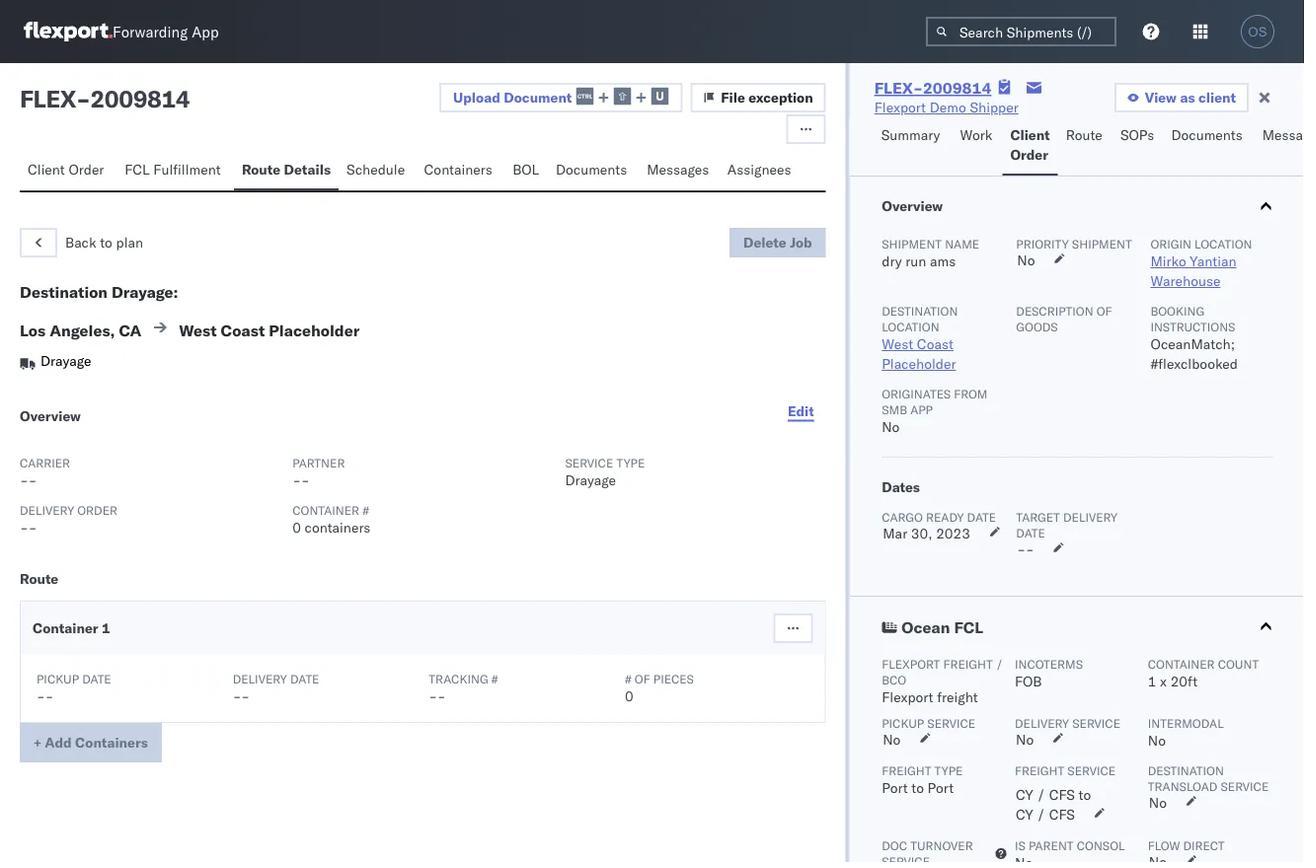 Task type: describe. For each thing, give the bounding box(es) containing it.
bol button
[[505, 152, 548, 191]]

no for priority
[[1017, 252, 1035, 269]]

summary
[[881, 126, 940, 144]]

demo
[[930, 99, 966, 116]]

origin location mirko yantian warehouse
[[1150, 236, 1252, 290]]

order for the rightmost client order button
[[1010, 146, 1048, 163]]

order
[[77, 503, 117, 518]]

carrier --
[[20, 456, 70, 489]]

1 horizontal spatial client order
[[1010, 126, 1050, 163]]

los angeles, ca
[[20, 321, 142, 341]]

2 vertical spatial /
[[1036, 807, 1045, 824]]

upload
[[453, 88, 500, 106]]

pickup for pickup date --
[[37, 672, 79, 687]]

1 port from the left
[[881, 780, 907, 797]]

target delivery date
[[1016, 510, 1117, 541]]

2 port from the left
[[927, 780, 953, 797]]

flex
[[20, 84, 76, 114]]

0 horizontal spatial client order
[[28, 161, 104, 178]]

incoterms fob
[[1014, 657, 1083, 691]]

flexport for flexport freight / bco flexport freight
[[881, 657, 940, 672]]

edit
[[788, 402, 814, 420]]

drayage inside service type drayage
[[565, 472, 616, 489]]

2 vertical spatial flexport
[[881, 689, 933, 706]]

from
[[953, 386, 987, 401]]

coast inside destination location west coast placeholder
[[916, 336, 953, 353]]

1 vertical spatial documents
[[556, 161, 627, 178]]

count
[[1217, 657, 1258, 672]]

goods
[[1016, 319, 1057, 334]]

0 horizontal spatial client
[[28, 161, 65, 178]]

sops
[[1120, 126, 1154, 144]]

flexport demo shipper link
[[874, 98, 1018, 117]]

0 vertical spatial documents
[[1171, 126, 1243, 144]]

0 horizontal spatial client order button
[[20, 152, 117, 191]]

service inside service type drayage
[[565, 456, 613, 470]]

direct
[[1183, 839, 1224, 853]]

exception
[[749, 89, 813, 106]]

mar 30, 2023
[[882, 525, 970, 542]]

container for container count 1 x 20ft
[[1147, 657, 1214, 672]]

no for destination
[[1148, 795, 1166, 812]]

warehouse
[[1150, 272, 1220, 290]]

file exception
[[721, 89, 813, 106]]

ocean fcl
[[901, 618, 983, 638]]

fcl fulfillment
[[125, 161, 221, 178]]

0 inside 'container # 0 containers'
[[292, 519, 301, 537]]

cargo ready date
[[881, 510, 996, 525]]

placeholder inside destination location west coast placeholder
[[881, 355, 956, 373]]

container # 0 containers
[[292, 503, 371, 537]]

date for delivery date --
[[290, 672, 319, 687]]

fcl inside "button"
[[125, 161, 150, 178]]

flow
[[1147, 839, 1180, 853]]

route details button
[[234, 152, 339, 191]]

shipment
[[1071, 236, 1132, 251]]

--
[[1017, 541, 1034, 558]]

0 horizontal spatial to
[[100, 234, 112, 251]]

intermodal no
[[1147, 716, 1223, 750]]

fcl inside button
[[954, 618, 983, 638]]

forwarding app
[[113, 22, 219, 41]]

flexport freight / bco flexport freight
[[881, 657, 1003, 706]]

dry
[[881, 253, 901, 270]]

1 horizontal spatial client order button
[[1002, 117, 1058, 176]]

west coast placeholder
[[179, 321, 360, 341]]

ocean
[[901, 618, 950, 638]]

freight service
[[1014, 764, 1115, 778]]

ready
[[925, 510, 963, 525]]

to for cy / cfs to cy / cfs
[[1078, 787, 1091, 804]]

container 1
[[33, 620, 114, 637]]

0 horizontal spatial 1
[[102, 620, 110, 637]]

flex-2009814
[[874, 78, 992, 98]]

upload document button
[[439, 83, 683, 113]]

overview inside button
[[881, 197, 943, 215]]

dates
[[881, 479, 920, 496]]

ams
[[929, 253, 955, 270]]

1 horizontal spatial documents button
[[1163, 117, 1254, 176]]

edit button
[[776, 392, 826, 431]]

ocean fcl button
[[850, 597, 1304, 657]]

yantian
[[1189, 253, 1236, 270]]

priority
[[1016, 236, 1068, 251]]

destination drayage:
[[20, 282, 178, 302]]

0 horizontal spatial coast
[[221, 321, 265, 341]]

ca
[[119, 321, 142, 341]]

back
[[65, 234, 96, 251]]

freight for freight type port to port
[[881, 764, 931, 778]]

# for 0 containers
[[362, 503, 369, 518]]

0 inside # of pieces 0
[[625, 688, 634, 705]]

0 horizontal spatial documents button
[[548, 152, 639, 191]]

route for route details
[[242, 161, 281, 178]]

target
[[1016, 510, 1060, 525]]

flex - 2009814
[[20, 84, 190, 114]]

order for client order button to the left
[[68, 161, 104, 178]]

containers button
[[416, 152, 505, 191]]

shipment name dry run ams
[[881, 236, 979, 270]]

/ inside flexport freight / bco flexport freight
[[995, 657, 1003, 672]]

messages
[[647, 161, 709, 178]]

cy / cfs to cy / cfs
[[1015, 787, 1091, 824]]

oceanmatch;
[[1150, 336, 1235, 353]]

flex-
[[874, 78, 923, 98]]

messag
[[1262, 126, 1304, 144]]

delivery for delivery order --
[[20, 503, 74, 518]]

2 cfs from the top
[[1049, 807, 1074, 824]]

# of pieces 0
[[625, 672, 694, 705]]

freight type port to port
[[881, 764, 962, 797]]

destination location west coast placeholder
[[881, 304, 958, 373]]

summary button
[[873, 117, 952, 176]]

1 vertical spatial overview
[[20, 408, 81, 425]]

0 vertical spatial freight
[[943, 657, 992, 672]]

1 vertical spatial service
[[1067, 764, 1115, 778]]

fcl fulfillment button
[[117, 152, 234, 191]]

# for --
[[491, 672, 498, 687]]

delivery service
[[1014, 716, 1120, 731]]

smb
[[881, 402, 907, 417]]

0 horizontal spatial drayage
[[40, 352, 91, 370]]

location for yantian
[[1194, 236, 1252, 251]]

description of goods
[[1016, 304, 1112, 334]]

1 vertical spatial /
[[1036, 787, 1045, 804]]

1 inside container count 1 x 20ft
[[1147, 673, 1156, 691]]

work button
[[952, 117, 1002, 176]]



Task type: vqa. For each thing, say whether or not it's contained in the screenshot.
order on the bottom left
yes



Task type: locate. For each thing, give the bounding box(es) containing it.
delivery order --
[[20, 503, 117, 537]]

containers
[[424, 161, 492, 178]]

west coast placeholder link
[[881, 336, 956, 373]]

container for container # 0 containers
[[292, 503, 359, 518]]

2009814 down the forwarding
[[90, 84, 190, 114]]

freight left type
[[881, 764, 931, 778]]

delivery for delivery date --
[[233, 672, 287, 687]]

of for description of goods
[[1096, 304, 1112, 318]]

0 vertical spatial drayage
[[40, 352, 91, 370]]

0 horizontal spatial freight
[[881, 764, 931, 778]]

of inside description of goods
[[1096, 304, 1112, 318]]

app inside forwarding app link
[[192, 22, 219, 41]]

run
[[905, 253, 926, 270]]

1 cy from the top
[[1015, 787, 1033, 804]]

0 horizontal spatial destination
[[20, 282, 108, 302]]

1 horizontal spatial date
[[290, 672, 319, 687]]

container up pickup date --
[[33, 620, 98, 637]]

documents button right bol
[[548, 152, 639, 191]]

client order button up back
[[20, 152, 117, 191]]

consol
[[1076, 839, 1125, 853]]

app right the forwarding
[[192, 22, 219, 41]]

0 horizontal spatial placeholder
[[269, 321, 360, 341]]

1 cfs from the top
[[1049, 787, 1074, 804]]

1 vertical spatial destination
[[881, 304, 958, 318]]

service down flexport freight / bco flexport freight
[[927, 716, 975, 731]]

date for mar 30, 2023
[[967, 510, 996, 525]]

to left plan
[[100, 234, 112, 251]]

2009814 up demo at the top of page
[[923, 78, 992, 98]]

view as client button
[[1114, 83, 1249, 113]]

shipment
[[881, 236, 941, 251]]

1 horizontal spatial order
[[1010, 146, 1048, 163]]

no down priority in the right top of the page
[[1017, 252, 1035, 269]]

flex-2009814 link
[[874, 78, 992, 98]]

pickup service
[[881, 716, 975, 731]]

flexport for flexport demo shipper
[[874, 99, 926, 116]]

0 vertical spatial 1
[[102, 620, 110, 637]]

drayage:
[[112, 282, 178, 302]]

order
[[1010, 146, 1048, 163], [68, 161, 104, 178]]

0 horizontal spatial port
[[881, 780, 907, 797]]

1 left x
[[1147, 673, 1156, 691]]

1 horizontal spatial west
[[881, 336, 913, 353]]

container up containers
[[292, 503, 359, 518]]

client order button down shipper
[[1002, 117, 1058, 176]]

tracking
[[429, 672, 488, 687]]

container for container 1
[[33, 620, 98, 637]]

0 horizontal spatial date
[[82, 672, 111, 687]]

file
[[721, 89, 745, 106]]

flexport down bco
[[881, 689, 933, 706]]

0 horizontal spatial overview
[[20, 408, 81, 425]]

freight up cy / cfs to cy / cfs
[[1014, 764, 1064, 778]]

1 vertical spatial 0
[[625, 688, 634, 705]]

west right the ca at top left
[[179, 321, 217, 341]]

sops button
[[1113, 117, 1163, 176]]

fcl right ocean
[[954, 618, 983, 638]]

booking
[[1150, 304, 1204, 318]]

forwarding app link
[[24, 22, 219, 41]]

los
[[20, 321, 46, 341]]

date up -- at bottom
[[1016, 526, 1045, 541]]

0 horizontal spatial date
[[967, 510, 996, 525]]

route details
[[242, 161, 331, 178]]

destination up west coast placeholder link at the top
[[881, 304, 958, 318]]

port down type
[[927, 780, 953, 797]]

bco
[[881, 673, 906, 688]]

doc
[[881, 839, 907, 853]]

# inside 'container # 0 containers'
[[362, 503, 369, 518]]

Search Shipments (/) text field
[[926, 17, 1117, 46]]

doc turnover service
[[881, 839, 973, 863]]

0 vertical spatial client
[[1010, 126, 1050, 144]]

service inside destination transload service
[[1220, 779, 1268, 794]]

0 horizontal spatial 2009814
[[90, 84, 190, 114]]

1 horizontal spatial 2009814
[[923, 78, 992, 98]]

30,
[[911, 525, 932, 542]]

client order down shipper
[[1010, 126, 1050, 163]]

to down freight service at right bottom
[[1078, 787, 1091, 804]]

destination transload service
[[1147, 764, 1268, 794]]

west up originates
[[881, 336, 913, 353]]

1 horizontal spatial 0
[[625, 688, 634, 705]]

2 cy from the top
[[1015, 807, 1033, 824]]

flexport
[[874, 99, 926, 116], [881, 657, 940, 672], [881, 689, 933, 706]]

# left pieces
[[625, 672, 632, 687]]

date inside the delivery date --
[[290, 672, 319, 687]]

flexport down flex-
[[874, 99, 926, 116]]

intermodal
[[1147, 716, 1223, 731]]

messages button
[[639, 152, 720, 191]]

1 vertical spatial date
[[1016, 526, 1045, 541]]

cfs
[[1049, 787, 1074, 804], [1049, 807, 1074, 824]]

mirko yantian warehouse link
[[1150, 253, 1236, 290]]

shipper
[[970, 99, 1018, 116]]

fcl left fulfillment
[[125, 161, 150, 178]]

2 date from the left
[[290, 672, 319, 687]]

0 vertical spatial cy
[[1015, 787, 1033, 804]]

0 vertical spatial /
[[995, 657, 1003, 672]]

document
[[504, 88, 572, 106]]

0 horizontal spatial west
[[179, 321, 217, 341]]

order right work "button"
[[1010, 146, 1048, 163]]

1
[[102, 620, 110, 637], [1147, 673, 1156, 691]]

client
[[1198, 89, 1236, 106]]

view as client
[[1145, 89, 1236, 106]]

1 vertical spatial pickup
[[881, 716, 924, 731]]

carrier
[[20, 456, 70, 470]]

no down intermodal
[[1147, 733, 1165, 750]]

2 horizontal spatial container
[[1147, 657, 1214, 672]]

route button
[[1058, 117, 1113, 176]]

freight
[[943, 657, 992, 672], [937, 689, 978, 706]]

date for pickup date --
[[82, 672, 111, 687]]

details
[[284, 161, 331, 178]]

0 horizontal spatial app
[[192, 22, 219, 41]]

1 horizontal spatial app
[[910, 402, 932, 417]]

no inside originates from smb app no
[[881, 419, 899, 436]]

location
[[1194, 236, 1252, 251], [881, 319, 939, 334]]

/ up parent
[[1036, 807, 1045, 824]]

overview up carrier
[[20, 408, 81, 425]]

destination
[[20, 282, 108, 302], [881, 304, 958, 318], [1147, 764, 1224, 778]]

0 horizontal spatial container
[[33, 620, 98, 637]]

1 horizontal spatial drayage
[[565, 472, 616, 489]]

no down pickup service
[[882, 732, 900, 749]]

1 horizontal spatial location
[[1194, 236, 1252, 251]]

1 vertical spatial container
[[33, 620, 98, 637]]

to for freight type port to port
[[911, 780, 924, 797]]

app inside originates from smb app no
[[910, 402, 932, 417]]

0 vertical spatial route
[[1066, 126, 1103, 144]]

2 vertical spatial destination
[[1147, 764, 1224, 778]]

freight inside the freight type port to port
[[881, 764, 931, 778]]

1 vertical spatial cfs
[[1049, 807, 1074, 824]]

pickup down container 1 on the left of page
[[37, 672, 79, 687]]

1 horizontal spatial overview
[[881, 197, 943, 215]]

partner
[[292, 456, 345, 470]]

assignees button
[[720, 152, 803, 191]]

location inside origin location mirko yantian warehouse
[[1194, 236, 1252, 251]]

route up container 1 on the left of page
[[20, 571, 58, 588]]

delivery for delivery service
[[1014, 716, 1069, 731]]

service left type
[[565, 456, 613, 470]]

delivery inside delivery order --
[[20, 503, 74, 518]]

1 horizontal spatial #
[[491, 672, 498, 687]]

freight for freight service
[[1014, 764, 1064, 778]]

1 vertical spatial placeholder
[[881, 355, 956, 373]]

location up yantian
[[1194, 236, 1252, 251]]

1 vertical spatial route
[[242, 161, 281, 178]]

port up "doc"
[[881, 780, 907, 797]]

drayage
[[40, 352, 91, 370], [565, 472, 616, 489]]

1 vertical spatial 1
[[1147, 673, 1156, 691]]

of right the description
[[1096, 304, 1112, 318]]

no for pickup
[[882, 732, 900, 749]]

pieces
[[653, 672, 694, 687]]

pickup down bco
[[881, 716, 924, 731]]

2 freight from the left
[[1014, 764, 1064, 778]]

2023
[[936, 525, 970, 542]]

1 up pickup date --
[[102, 620, 110, 637]]

delivery
[[1063, 510, 1117, 525]]

x
[[1160, 673, 1166, 691]]

0 horizontal spatial route
[[20, 571, 58, 588]]

destination inside destination transload service
[[1147, 764, 1224, 778]]

1 horizontal spatial route
[[242, 161, 281, 178]]

0 vertical spatial overview
[[881, 197, 943, 215]]

to inside cy / cfs to cy / cfs
[[1078, 787, 1091, 804]]

destination for location
[[881, 304, 958, 318]]

0 horizontal spatial #
[[362, 503, 369, 518]]

app down originates
[[910, 402, 932, 417]]

assignees
[[727, 161, 791, 178]]

instructions
[[1150, 319, 1235, 334]]

route left details
[[242, 161, 281, 178]]

pickup date --
[[37, 672, 111, 705]]

location inside destination location west coast placeholder
[[881, 319, 939, 334]]

1 horizontal spatial 1
[[1147, 673, 1156, 691]]

no down smb
[[881, 419, 899, 436]]

0 horizontal spatial pickup
[[37, 672, 79, 687]]

destination up the los angeles, ca
[[20, 282, 108, 302]]

2 horizontal spatial route
[[1066, 126, 1103, 144]]

overview button
[[850, 177, 1304, 236]]

1 horizontal spatial date
[[1016, 526, 1045, 541]]

0 vertical spatial placeholder
[[269, 321, 360, 341]]

originates from smb app no
[[881, 386, 987, 436]]

west inside destination location west coast placeholder
[[881, 336, 913, 353]]

partner --
[[292, 456, 345, 489]]

cy up "is"
[[1015, 807, 1033, 824]]

pickup inside pickup date --
[[37, 672, 79, 687]]

no
[[1017, 252, 1035, 269], [881, 419, 899, 436], [882, 732, 900, 749], [1015, 732, 1033, 749], [1147, 733, 1165, 750], [1148, 795, 1166, 812]]

fulfillment
[[153, 161, 221, 178]]

date inside target delivery date
[[1016, 526, 1045, 541]]

order inside client order
[[1010, 146, 1048, 163]]

1 horizontal spatial container
[[292, 503, 359, 518]]

0 horizontal spatial delivery
[[20, 503, 74, 518]]

location up west coast placeholder link at the top
[[881, 319, 939, 334]]

pickup for pickup service
[[881, 716, 924, 731]]

freight down 'ocean fcl'
[[943, 657, 992, 672]]

flexport up bco
[[881, 657, 940, 672]]

turnover
[[910, 839, 973, 853]]

1 vertical spatial drayage
[[565, 472, 616, 489]]

1 date from the left
[[82, 672, 111, 687]]

overview up shipment at top
[[881, 197, 943, 215]]

destination for drayage:
[[20, 282, 108, 302]]

to up turnover
[[911, 780, 924, 797]]

no down delivery service
[[1015, 732, 1033, 749]]

route left "sops" at the top right of the page
[[1066, 126, 1103, 144]]

cargo
[[881, 510, 922, 525]]

upload document
[[453, 88, 572, 106]]

service up freight service at right bottom
[[1072, 716, 1120, 731]]

# inside tracking # --
[[491, 672, 498, 687]]

1 vertical spatial fcl
[[954, 618, 983, 638]]

0 vertical spatial cfs
[[1049, 787, 1074, 804]]

0 vertical spatial 0
[[292, 519, 301, 537]]

schedule button
[[339, 152, 416, 191]]

of inside # of pieces 0
[[635, 672, 650, 687]]

documents button down client
[[1163, 117, 1254, 176]]

no for delivery
[[1015, 732, 1033, 749]]

tracking # --
[[429, 672, 498, 705]]

no inside intermodal no
[[1147, 733, 1165, 750]]

0 horizontal spatial order
[[68, 161, 104, 178]]

delivery
[[20, 503, 74, 518], [233, 672, 287, 687], [1014, 716, 1069, 731]]

/ left incoterms
[[995, 657, 1003, 672]]

of left pieces
[[635, 672, 650, 687]]

documents down client
[[1171, 126, 1243, 144]]

client down flex
[[28, 161, 65, 178]]

route for route button
[[1066, 126, 1103, 144]]

2 horizontal spatial destination
[[1147, 764, 1224, 778]]

cfs down freight service at right bottom
[[1049, 787, 1074, 804]]

0
[[292, 519, 301, 537], [625, 688, 634, 705]]

0 vertical spatial location
[[1194, 236, 1252, 251]]

freight up pickup service
[[937, 689, 978, 706]]

container count 1 x 20ft
[[1147, 657, 1258, 691]]

view
[[1145, 89, 1177, 106]]

# up containers
[[362, 503, 369, 518]]

2 horizontal spatial delivery
[[1014, 716, 1069, 731]]

of for # of pieces 0
[[635, 672, 650, 687]]

no down "transload"
[[1148, 795, 1166, 812]]

container up '20ft'
[[1147, 657, 1214, 672]]

date inside pickup date --
[[82, 672, 111, 687]]

origin
[[1150, 236, 1191, 251]]

0 horizontal spatial documents
[[556, 161, 627, 178]]

service right "transload"
[[1220, 779, 1268, 794]]

1 vertical spatial freight
[[937, 689, 978, 706]]

service down "doc"
[[881, 854, 930, 863]]

0 vertical spatial fcl
[[125, 161, 150, 178]]

#
[[362, 503, 369, 518], [491, 672, 498, 687], [625, 672, 632, 687]]

client down shipper
[[1010, 126, 1050, 144]]

2 vertical spatial container
[[1147, 657, 1214, 672]]

0 horizontal spatial service
[[565, 456, 613, 470]]

1 vertical spatial flexport
[[881, 657, 940, 672]]

service inside doc turnover service
[[881, 854, 930, 863]]

0 vertical spatial of
[[1096, 304, 1112, 318]]

destination up "transload"
[[1147, 764, 1224, 778]]

location for coast
[[881, 319, 939, 334]]

forwarding
[[113, 22, 188, 41]]

order down flex - 2009814
[[68, 161, 104, 178]]

cy
[[1015, 787, 1033, 804], [1015, 807, 1033, 824]]

1 horizontal spatial freight
[[1014, 764, 1064, 778]]

container inside container count 1 x 20ft
[[1147, 657, 1214, 672]]

0 vertical spatial destination
[[20, 282, 108, 302]]

date for --
[[1016, 526, 1045, 541]]

container inside 'container # 0 containers'
[[292, 503, 359, 518]]

flexport. image
[[24, 22, 113, 41]]

0 horizontal spatial fcl
[[125, 161, 150, 178]]

# right tracking
[[491, 672, 498, 687]]

containers
[[305, 519, 371, 537]]

cy down freight service at right bottom
[[1015, 787, 1033, 804]]

2 horizontal spatial to
[[1078, 787, 1091, 804]]

client order down flex
[[28, 161, 104, 178]]

back to plan
[[65, 234, 143, 251]]

1 horizontal spatial documents
[[1171, 126, 1243, 144]]

date up 2023
[[967, 510, 996, 525]]

cfs up is parent consol
[[1049, 807, 1074, 824]]

1 vertical spatial location
[[881, 319, 939, 334]]

1 horizontal spatial port
[[927, 780, 953, 797]]

0 vertical spatial service
[[565, 456, 613, 470]]

1 horizontal spatial delivery
[[233, 672, 287, 687]]

#flexclbooked
[[1150, 355, 1237, 373]]

0 vertical spatial delivery
[[20, 503, 74, 518]]

1 horizontal spatial service
[[1067, 764, 1115, 778]]

/ down freight service at right bottom
[[1036, 787, 1045, 804]]

1 horizontal spatial destination
[[881, 304, 958, 318]]

documents right bol button
[[556, 161, 627, 178]]

delivery inside the delivery date --
[[233, 672, 287, 687]]

route inside button
[[1066, 126, 1103, 144]]

service up cy / cfs to cy / cfs
[[1067, 764, 1115, 778]]

1 freight from the left
[[881, 764, 931, 778]]

2 vertical spatial route
[[20, 571, 58, 588]]

route inside button
[[242, 161, 281, 178]]

1 horizontal spatial client
[[1010, 126, 1050, 144]]

destination for transload
[[1147, 764, 1224, 778]]

1 vertical spatial client
[[28, 161, 65, 178]]

0 horizontal spatial location
[[881, 319, 939, 334]]

0 vertical spatial container
[[292, 503, 359, 518]]

incoterms
[[1014, 657, 1083, 672]]

is parent consol
[[1014, 839, 1125, 853]]

0 vertical spatial app
[[192, 22, 219, 41]]

to inside the freight type port to port
[[911, 780, 924, 797]]

# inside # of pieces 0
[[625, 672, 632, 687]]

work
[[960, 126, 992, 144]]

2 horizontal spatial #
[[625, 672, 632, 687]]

1 horizontal spatial fcl
[[954, 618, 983, 638]]

2 vertical spatial delivery
[[1014, 716, 1069, 731]]

1 horizontal spatial pickup
[[881, 716, 924, 731]]

mirko
[[1150, 253, 1186, 270]]

1 horizontal spatial coast
[[916, 336, 953, 353]]



